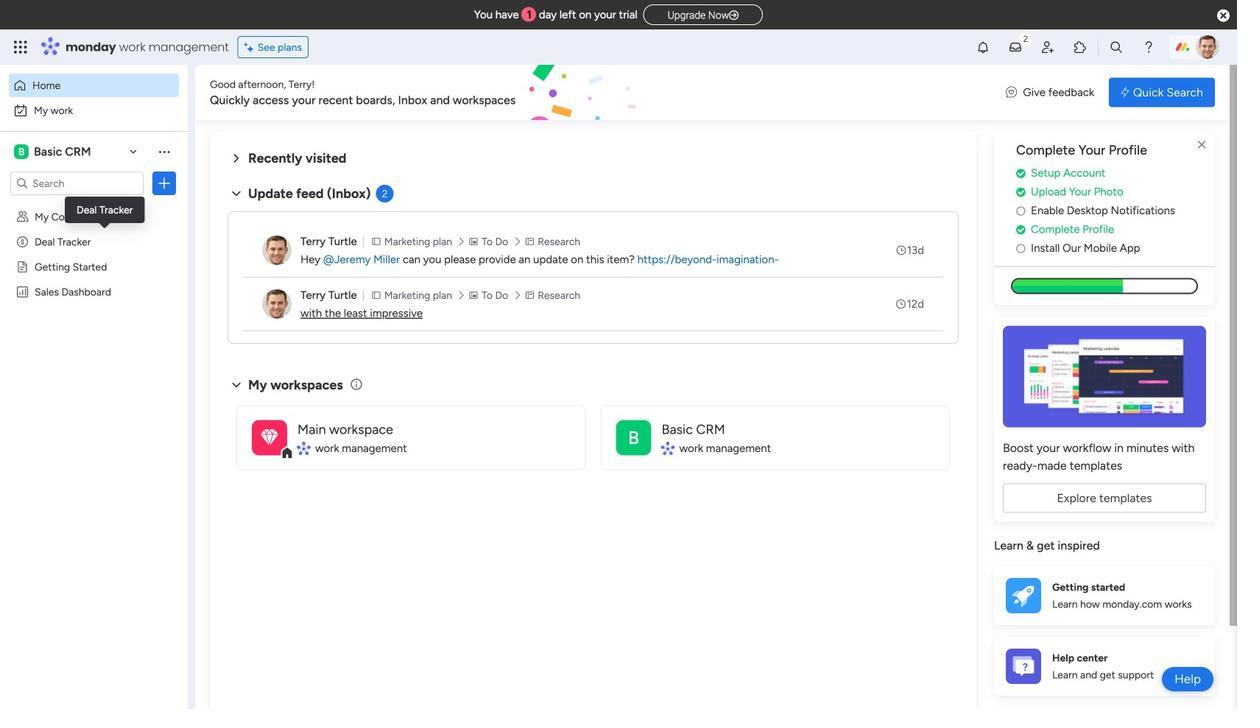 Task type: vqa. For each thing, say whether or not it's contained in the screenshot.
rubyanndersson@gmail.com Member
no



Task type: locate. For each thing, give the bounding box(es) containing it.
2 vertical spatial check circle image
[[1017, 224, 1026, 235]]

workspace image
[[14, 144, 29, 160], [261, 425, 278, 451]]

1 horizontal spatial workspace image
[[616, 420, 652, 456]]

terry turtle image
[[262, 236, 292, 265]]

monday marketplace image
[[1074, 40, 1088, 55]]

workspace selection element
[[14, 143, 93, 161]]

notifications image
[[976, 40, 991, 55]]

0 vertical spatial terry turtle image
[[1197, 35, 1220, 59]]

list box
[[0, 202, 188, 504]]

1 workspace image from the left
[[252, 420, 287, 456]]

1 vertical spatial check circle image
[[1017, 187, 1026, 198]]

2 vertical spatial option
[[0, 204, 188, 207]]

terry turtle image down dapulse close image
[[1197, 35, 1220, 59]]

Search in workspace field
[[31, 175, 123, 192]]

workspace options image
[[157, 144, 172, 159]]

0 horizontal spatial workspace image
[[14, 144, 29, 160]]

check circle image
[[1017, 168, 1026, 179], [1017, 187, 1026, 198], [1017, 224, 1026, 235]]

see plans image
[[244, 39, 258, 55]]

0 vertical spatial option
[[9, 74, 179, 97]]

invite members image
[[1041, 40, 1056, 55]]

1 vertical spatial option
[[9, 99, 179, 122]]

options image
[[157, 176, 172, 191]]

v2 user feedback image
[[1007, 84, 1018, 101]]

public board image
[[15, 260, 29, 274]]

1 check circle image from the top
[[1017, 168, 1026, 179]]

help image
[[1142, 40, 1157, 55]]

close update feed (inbox) image
[[228, 185, 245, 203]]

0 horizontal spatial terry turtle image
[[262, 290, 292, 319]]

0 horizontal spatial workspace image
[[252, 420, 287, 456]]

help center element
[[995, 637, 1216, 696]]

circle o image
[[1017, 205, 1026, 216], [1017, 243, 1026, 254]]

2 image
[[1020, 30, 1033, 47]]

1 horizontal spatial workspace image
[[261, 425, 278, 451]]

terry turtle image
[[1197, 35, 1220, 59], [262, 290, 292, 319]]

dapulse rightstroke image
[[730, 10, 739, 21]]

getting started element
[[995, 566, 1216, 625]]

1 vertical spatial circle o image
[[1017, 243, 1026, 254]]

workspace image
[[252, 420, 287, 456], [616, 420, 652, 456]]

option
[[9, 74, 179, 97], [9, 99, 179, 122], [0, 204, 188, 207]]

terry turtle image down terry turtle icon
[[262, 290, 292, 319]]

close my workspaces image
[[228, 376, 245, 394]]

0 vertical spatial circle o image
[[1017, 205, 1026, 216]]

0 vertical spatial check circle image
[[1017, 168, 1026, 179]]

public dashboard image
[[15, 285, 29, 299]]

search everything image
[[1110, 40, 1124, 55]]

2 workspace image from the left
[[616, 420, 652, 456]]

2 element
[[376, 185, 394, 203]]

dapulse close image
[[1218, 8, 1230, 24]]



Task type: describe. For each thing, give the bounding box(es) containing it.
open recently visited image
[[228, 150, 245, 167]]

0 vertical spatial workspace image
[[14, 144, 29, 160]]

2 circle o image from the top
[[1017, 243, 1026, 254]]

update feed image
[[1009, 40, 1023, 55]]

1 vertical spatial terry turtle image
[[262, 290, 292, 319]]

1 circle o image from the top
[[1017, 205, 1026, 216]]

select product image
[[13, 40, 28, 55]]

3 check circle image from the top
[[1017, 224, 1026, 235]]

1 vertical spatial workspace image
[[261, 425, 278, 451]]

1 horizontal spatial terry turtle image
[[1197, 35, 1220, 59]]

templates image image
[[1008, 326, 1202, 428]]

2 check circle image from the top
[[1017, 187, 1026, 198]]

v2 bolt switch image
[[1122, 84, 1130, 101]]

dapulse x slim image
[[1194, 136, 1211, 154]]



